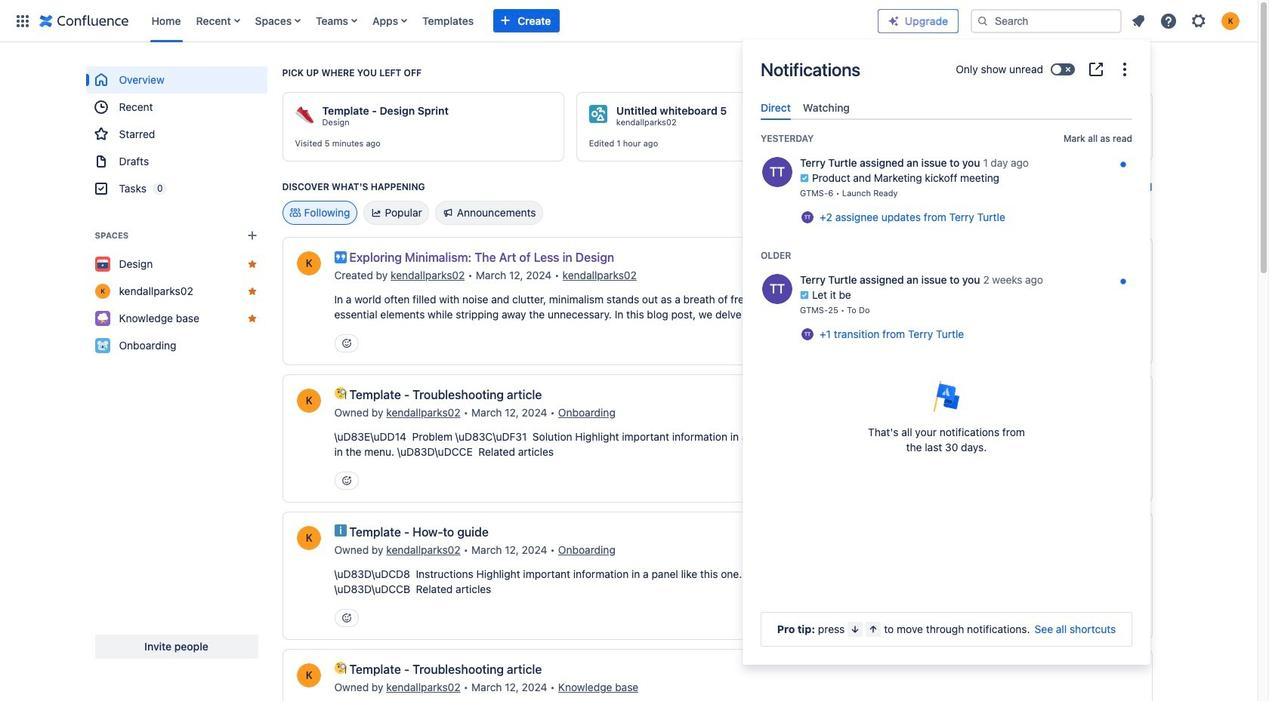 Task type: locate. For each thing, give the bounding box(es) containing it.
more information about this user image
[[761, 156, 794, 189], [761, 273, 794, 306]]

1 unstar this space image from the top
[[246, 258, 258, 270]]

1 vertical spatial unstar this space image
[[246, 313, 258, 325]]

0 vertical spatial more information about this user image
[[761, 156, 794, 189]]

add reaction image
[[340, 338, 352, 350], [340, 475, 352, 487], [340, 613, 352, 625]]

list for appswitcher icon
[[144, 0, 878, 42]]

0 vertical spatial add reaction image
[[340, 338, 352, 350]]

more information about kendallparks02 image
[[295, 388, 322, 415], [295, 525, 322, 552]]

unstar this space image
[[246, 258, 258, 270], [246, 313, 258, 325]]

0 vertical spatial unstar this space image
[[246, 258, 258, 270]]

1 :face_with_monocle: image from the top
[[334, 388, 346, 400]]

:information_source: image
[[334, 525, 346, 537], [334, 525, 346, 537]]

1 horizontal spatial list
[[1125, 7, 1249, 34]]

0 vertical spatial :face_with_monocle: image
[[334, 388, 346, 400]]

None search field
[[971, 9, 1122, 33]]

1 vertical spatial :face_with_monocle: image
[[334, 662, 346, 675]]

:athletic_shoe: image
[[295, 106, 313, 124]]

0 vertical spatial :face_with_monocle: image
[[334, 388, 346, 400]]

1 more information about kendallparks02 image from the top
[[295, 388, 322, 415]]

3 add reaction image from the top
[[340, 613, 352, 625]]

your notifications sorted by most recent feed
[[755, 132, 1138, 367]]

help icon image
[[1160, 12, 1178, 30]]

more information about kendallparks02 image for second add reaction icon from the bottom
[[295, 388, 322, 415]]

unstar this space image
[[246, 286, 258, 298]]

appswitcher icon image
[[14, 12, 32, 30]]

2 :face_with_monocle: image from the top
[[334, 662, 346, 675]]

2 vertical spatial add reaction image
[[340, 613, 352, 625]]

:face_with_monocle: image
[[334, 388, 346, 400], [334, 662, 346, 675]]

2 :face_with_monocle: image from the top
[[334, 662, 346, 675]]

0 horizontal spatial list
[[144, 0, 878, 42]]

1 vertical spatial :face_with_monocle: image
[[334, 662, 346, 675]]

group
[[86, 66, 267, 202]]

more information about kendallparks02 image
[[295, 250, 322, 277], [295, 662, 322, 690]]

arrow up image
[[867, 624, 880, 636]]

unstar this space image down unstar this space icon
[[246, 313, 258, 325]]

create a space image
[[243, 227, 261, 245]]

settings icon image
[[1190, 12, 1208, 30]]

1 vertical spatial add reaction image
[[340, 475, 352, 487]]

:face_with_monocle: image
[[334, 388, 346, 400], [334, 662, 346, 675]]

banner
[[0, 0, 1258, 42]]

notification icon image
[[1129, 12, 1147, 30]]

dialog
[[743, 39, 1150, 666]]

more image
[[1116, 60, 1134, 79]]

1 vertical spatial more information about this user image
[[761, 273, 794, 306]]

1 more information about this user image from the top
[[761, 156, 794, 189]]

list
[[144, 0, 878, 42], [1125, 7, 1249, 34]]

1 vertical spatial more information about kendallparks02 image
[[295, 662, 322, 690]]

tab list
[[755, 95, 1138, 120]]

1 vertical spatial more information about kendallparks02 image
[[295, 525, 322, 552]]

0 vertical spatial more information about kendallparks02 image
[[295, 250, 322, 277]]

2 more information about kendallparks02 image from the top
[[295, 662, 322, 690]]

confluence image
[[39, 12, 129, 30], [39, 12, 129, 30]]

list for premium image
[[1125, 7, 1249, 34]]

2 more information about kendallparks02 image from the top
[[295, 525, 322, 552]]

unstar this space image up unstar this space icon
[[246, 258, 258, 270]]

0 vertical spatial more information about kendallparks02 image
[[295, 388, 322, 415]]



Task type: vqa. For each thing, say whether or not it's contained in the screenshot.
THE SEARCH field
yes



Task type: describe. For each thing, give the bounding box(es) containing it.
premium image
[[888, 15, 900, 27]]

your profile and preferences image
[[1221, 12, 1240, 30]]

Search field
[[971, 9, 1122, 33]]

global element
[[9, 0, 878, 42]]

1 :face_with_monocle: image from the top
[[334, 388, 346, 400]]

2 add reaction image from the top
[[340, 475, 352, 487]]

2 more information about this user image from the top
[[761, 273, 794, 306]]

arrow down image
[[849, 624, 861, 636]]

open notifications in a new tab image
[[1087, 60, 1105, 79]]

2 unstar this space image from the top
[[246, 313, 258, 325]]

search image
[[977, 15, 989, 27]]

1 more information about kendallparks02 image from the top
[[295, 250, 322, 277]]

1 add reaction image from the top
[[340, 338, 352, 350]]

more information about kendallparks02 image for 1st add reaction icon from the bottom
[[295, 525, 322, 552]]

:athletic_shoe: image
[[295, 106, 313, 124]]



